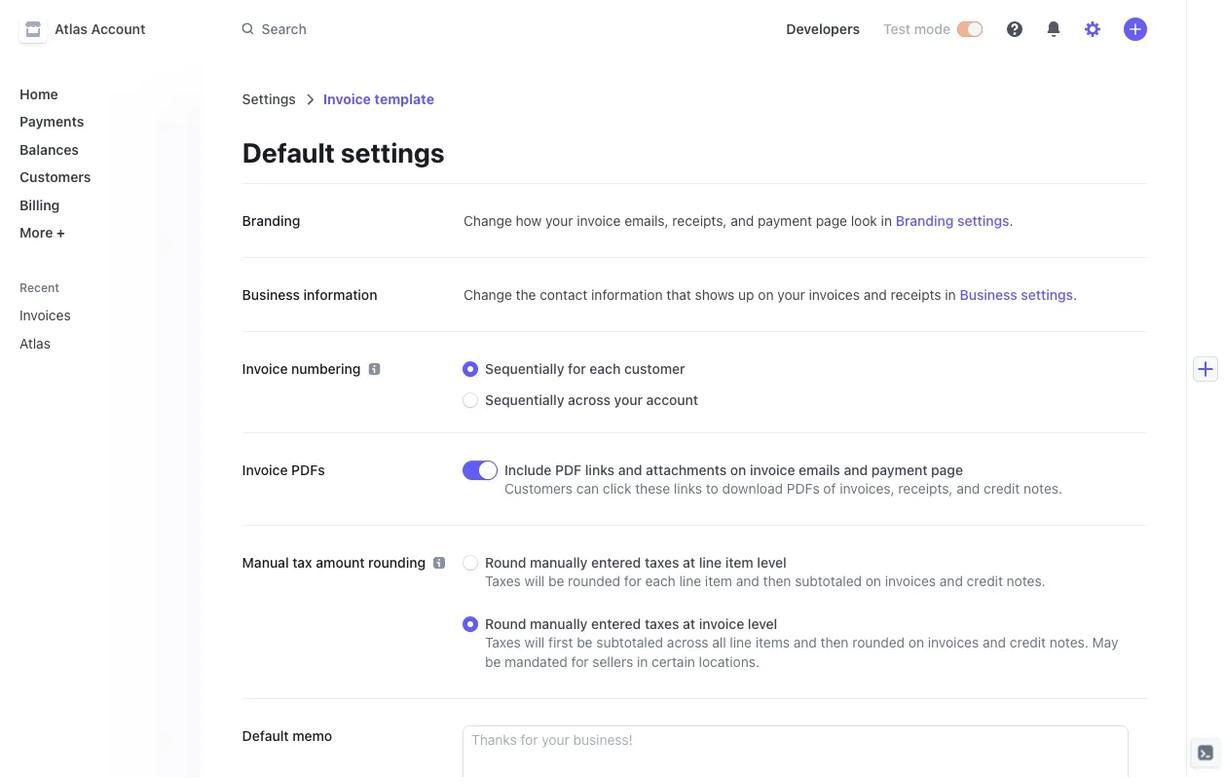 Task type: describe. For each thing, give the bounding box(es) containing it.
change how your invoice emails, receipts, and payment page look in branding settings .
[[464, 213, 1013, 229]]

invoice for invoice pdfs
[[242, 462, 288, 478]]

home link
[[12, 78, 188, 110]]

download
[[722, 481, 783, 497]]

credit for round manually entered taxes at invoice level taxes will first be subtotaled across all line items and then rounded on invoices and credit notes. may be mandated for sellers in certain locations.
[[1010, 635, 1046, 651]]

business information
[[242, 287, 377, 303]]

account
[[646, 392, 698, 408]]

attachments
[[646, 462, 727, 478]]

0 horizontal spatial invoice
[[577, 213, 621, 229]]

atlas link
[[12, 327, 160, 359]]

2 information from the left
[[591, 287, 663, 303]]

invoice inside include pdf links and attachments on invoice emails and payment page customers can click these links to download pdfs of invoices, receipts, and credit notes.
[[750, 462, 795, 478]]

tax
[[292, 555, 312, 571]]

invoice pdfs
[[242, 462, 325, 478]]

1 vertical spatial your
[[777, 287, 805, 303]]

be for rounded
[[548, 573, 564, 589]]

+
[[56, 224, 65, 241]]

default for default memo
[[242, 728, 289, 744]]

sequentially for each customer
[[485, 361, 685, 377]]

payments
[[19, 113, 84, 130]]

all
[[712, 635, 726, 651]]

home
[[19, 86, 58, 102]]

to
[[706, 481, 719, 497]]

emails
[[799, 462, 840, 478]]

look
[[851, 213, 877, 229]]

0 horizontal spatial payment
[[758, 213, 812, 229]]

on inside include pdf links and attachments on invoice emails and payment page customers can click these links to download pdfs of invoices, receipts, and credit notes.
[[730, 462, 746, 478]]

numbering
[[291, 361, 361, 377]]

test mode
[[883, 21, 951, 37]]

notes. for round manually entered taxes at line item level taxes will be rounded for each line item and then subtotaled on invoices and credit notes.
[[1007, 573, 1046, 589]]

for inside round manually entered taxes at invoice level taxes will first be subtotaled across all line items and then rounded on invoices and credit notes. may be mandated for sellers in certain locations.
[[571, 654, 589, 670]]

level inside round manually entered taxes at line item level taxes will be rounded for each line item and then subtotaled on invoices and credit notes.
[[757, 555, 787, 571]]

2 vertical spatial be
[[485, 654, 501, 670]]

0 vertical spatial invoices
[[809, 287, 860, 303]]

round for will
[[485, 616, 526, 632]]

mandated
[[505, 654, 568, 670]]

atlas for atlas
[[19, 335, 51, 351]]

invoices for subtotaled
[[885, 573, 936, 589]]

2 business from the left
[[960, 287, 1018, 303]]

will inside round manually entered taxes at line item level taxes will be rounded for each line item and then subtotaled on invoices and credit notes.
[[525, 573, 545, 589]]

rounding
[[368, 555, 426, 571]]

recent
[[19, 281, 60, 294]]

recent navigation links element
[[0, 272, 203, 359]]

0 vertical spatial .
[[1010, 213, 1013, 229]]

2 vertical spatial settings
[[1021, 287, 1073, 303]]

up
[[738, 287, 754, 303]]

settings
[[242, 91, 296, 107]]

subtotaled inside round manually entered taxes at line item level taxes will be rounded for each line item and then subtotaled on invoices and credit notes.
[[795, 573, 862, 589]]

billing link
[[12, 189, 188, 221]]

default memo
[[242, 728, 332, 744]]

certain
[[652, 654, 695, 670]]

click
[[603, 481, 632, 497]]

locations.
[[699, 654, 760, 670]]

across inside round manually entered taxes at invoice level taxes will first be subtotaled across all line items and then rounded on invoices and credit notes. may be mandated for sellers in certain locations.
[[667, 635, 708, 651]]

more +
[[19, 224, 65, 241]]

taxes inside round manually entered taxes at invoice level taxes will first be subtotaled across all line items and then rounded on invoices and credit notes. may be mandated for sellers in certain locations.
[[485, 635, 521, 651]]

customers inside customers link
[[19, 169, 91, 185]]

include pdf links and attachments on invoice emails and payment page customers can click these links to download pdfs of invoices, receipts, and credit notes.
[[505, 462, 1063, 497]]

credit for round manually entered taxes at line item level taxes will be rounded for each line item and then subtotaled on invoices and credit notes.
[[967, 573, 1003, 589]]

receipts, inside include pdf links and attachments on invoice emails and payment page customers can click these links to download pdfs of invoices, receipts, and credit notes.
[[898, 481, 953, 497]]

balances
[[19, 141, 79, 157]]

sequentially across your account
[[485, 392, 698, 408]]

account
[[91, 21, 146, 37]]

at for invoice
[[683, 616, 695, 632]]

include
[[505, 462, 552, 478]]

will inside round manually entered taxes at invoice level taxes will first be subtotaled across all line items and then rounded on invoices and credit notes. may be mandated for sellers in certain locations.
[[525, 635, 545, 651]]

template
[[374, 91, 434, 107]]

change the contact information that shows up on your invoices and receipts in business settings .
[[464, 287, 1077, 303]]

0 vertical spatial pdfs
[[291, 462, 325, 478]]

default settings
[[242, 136, 445, 168]]

emails,
[[625, 213, 669, 229]]

taxes for across
[[645, 616, 679, 632]]

your for invoice
[[545, 213, 573, 229]]

1 horizontal spatial in
[[881, 213, 892, 229]]

default for default settings
[[242, 136, 335, 168]]

Search text field
[[231, 11, 755, 47]]

1 vertical spatial in
[[945, 287, 956, 303]]

amount
[[316, 555, 365, 571]]

memo
[[292, 728, 332, 744]]

1 information from the left
[[304, 287, 377, 303]]

0 horizontal spatial receipts,
[[672, 213, 727, 229]]

in inside round manually entered taxes at invoice level taxes will first be subtotaled across all line items and then rounded on invoices and credit notes. may be mandated for sellers in certain locations.
[[637, 654, 648, 670]]

pdf
[[555, 462, 582, 478]]

entered for subtotaled
[[591, 616, 641, 632]]

0 vertical spatial each
[[590, 361, 621, 377]]

taxes for for
[[645, 555, 679, 571]]

0 vertical spatial line
[[699, 555, 722, 571]]

notes. for round manually entered taxes at invoice level taxes will first be subtotaled across all line items and then rounded on invoices and credit notes. may be mandated for sellers in certain locations.
[[1050, 635, 1089, 651]]

manually for first
[[530, 616, 588, 632]]

invoices,
[[840, 481, 895, 497]]

more
[[19, 224, 53, 241]]

can
[[576, 481, 599, 497]]

invoice numbering
[[242, 361, 361, 377]]

customers inside include pdf links and attachments on invoice emails and payment page customers can click these links to download pdfs of invoices, receipts, and credit notes.
[[505, 481, 573, 497]]

sellers
[[593, 654, 633, 670]]



Task type: locate. For each thing, give the bounding box(es) containing it.
may
[[1092, 635, 1118, 651]]

invoices for rounded
[[928, 635, 979, 651]]

0 vertical spatial then
[[763, 573, 791, 589]]

2 taxes from the top
[[645, 616, 679, 632]]

notes. inside round manually entered taxes at invoice level taxes will first be subtotaled across all line items and then rounded on invoices and credit notes. may be mandated for sellers in certain locations.
[[1050, 635, 1089, 651]]

credit inside round manually entered taxes at line item level taxes will be rounded for each line item and then subtotaled on invoices and credit notes.
[[967, 573, 1003, 589]]

subtotaled up round manually entered taxes at invoice level taxes will first be subtotaled across all line items and then rounded on invoices and credit notes. may be mandated for sellers in certain locations.
[[795, 573, 862, 589]]

be up first
[[548, 573, 564, 589]]

developers link
[[778, 14, 868, 45]]

invoices
[[809, 287, 860, 303], [885, 573, 936, 589], [928, 635, 979, 651]]

item up all
[[705, 573, 732, 589]]

1 vertical spatial atlas
[[19, 335, 51, 351]]

each inside round manually entered taxes at line item level taxes will be rounded for each line item and then subtotaled on invoices and credit notes.
[[645, 573, 676, 589]]

1 vertical spatial page
[[931, 462, 963, 478]]

0 vertical spatial links
[[585, 462, 615, 478]]

manually up first
[[530, 616, 588, 632]]

change for change how your invoice emails, receipts, and payment page look in branding settings .
[[464, 213, 512, 229]]

taxes
[[645, 555, 679, 571], [645, 616, 679, 632]]

atlas for atlas account
[[55, 21, 88, 37]]

1 horizontal spatial settings
[[957, 213, 1010, 229]]

links down attachments
[[674, 481, 702, 497]]

each up certain
[[645, 573, 676, 589]]

0 vertical spatial taxes
[[645, 555, 679, 571]]

change
[[464, 213, 512, 229], [464, 287, 512, 303]]

1 vertical spatial be
[[577, 635, 593, 651]]

at inside round manually entered taxes at invoice level taxes will first be subtotaled across all line items and then rounded on invoices and credit notes. may be mandated for sellers in certain locations.
[[683, 616, 695, 632]]

that
[[666, 287, 691, 303]]

1 vertical spatial for
[[624, 573, 642, 589]]

1 horizontal spatial rounded
[[852, 635, 905, 651]]

1 default from the top
[[242, 136, 335, 168]]

1 vertical spatial taxes
[[645, 616, 679, 632]]

invoice inside round manually entered taxes at invoice level taxes will first be subtotaled across all line items and then rounded on invoices and credit notes. may be mandated for sellers in certain locations.
[[699, 616, 744, 632]]

1 vertical spatial invoice
[[242, 361, 288, 377]]

recent element
[[0, 299, 203, 359]]

business settings link
[[960, 285, 1073, 305]]

information up numbering
[[304, 287, 377, 303]]

across up certain
[[667, 635, 708, 651]]

0 vertical spatial change
[[464, 213, 512, 229]]

payment inside include pdf links and attachments on invoice emails and payment page customers can click these links to download pdfs of invoices, receipts, and credit notes.
[[871, 462, 928, 478]]

0 horizontal spatial information
[[304, 287, 377, 303]]

1 horizontal spatial .
[[1073, 287, 1077, 303]]

first
[[548, 635, 573, 651]]

1 change from the top
[[464, 213, 512, 229]]

and
[[731, 213, 754, 229], [864, 287, 887, 303], [618, 462, 642, 478], [844, 462, 868, 478], [957, 481, 980, 497], [736, 573, 759, 589], [940, 573, 963, 589], [793, 635, 817, 651], [983, 635, 1006, 651]]

receipts,
[[672, 213, 727, 229], [898, 481, 953, 497]]

change for change the contact information that shows up on your invoices and receipts in business settings .
[[464, 287, 512, 303]]

0 horizontal spatial in
[[637, 654, 648, 670]]

taxes inside round manually entered taxes at line item level taxes will be rounded for each line item and then subtotaled on invoices and credit notes.
[[485, 573, 521, 589]]

be right first
[[577, 635, 593, 651]]

1 horizontal spatial links
[[674, 481, 702, 497]]

entered down click
[[591, 555, 641, 571]]

pdfs down emails
[[787, 481, 820, 497]]

pdfs up tax
[[291, 462, 325, 478]]

payment up invoices,
[[871, 462, 928, 478]]

0 horizontal spatial customers
[[19, 169, 91, 185]]

business
[[242, 287, 300, 303], [960, 287, 1018, 303]]

1 vertical spatial credit
[[967, 573, 1003, 589]]

atlas account
[[55, 21, 146, 37]]

then inside round manually entered taxes at line item level taxes will be rounded for each line item and then subtotaled on invoices and credit notes.
[[763, 573, 791, 589]]

at up certain
[[683, 616, 695, 632]]

1 horizontal spatial invoice
[[699, 616, 744, 632]]

2 vertical spatial your
[[614, 392, 643, 408]]

0 vertical spatial your
[[545, 213, 573, 229]]

customers down include
[[505, 481, 573, 497]]

developers
[[786, 21, 860, 37]]

branding right look
[[896, 213, 954, 229]]

on inside round manually entered taxes at line item level taxes will be rounded for each line item and then subtotaled on invoices and credit notes.
[[866, 573, 881, 589]]

subtotaled inside round manually entered taxes at invoice level taxes will first be subtotaled across all line items and then rounded on invoices and credit notes. may be mandated for sellers in certain locations.
[[596, 635, 663, 651]]

invoice up all
[[699, 616, 744, 632]]

2 change from the top
[[464, 287, 512, 303]]

be for subtotaled
[[577, 635, 593, 651]]

1 horizontal spatial atlas
[[55, 21, 88, 37]]

atlas down "invoices"
[[19, 335, 51, 351]]

0 vertical spatial item
[[725, 555, 754, 571]]

payments link
[[12, 106, 188, 137]]

1 horizontal spatial be
[[548, 573, 564, 589]]

1 entered from the top
[[591, 555, 641, 571]]

rounded
[[568, 573, 620, 589], [852, 635, 905, 651]]

2 entered from the top
[[591, 616, 641, 632]]

customers
[[19, 169, 91, 185], [505, 481, 573, 497]]

line right all
[[730, 635, 752, 651]]

customers down balances
[[19, 169, 91, 185]]

receipts, right 'emails,'
[[672, 213, 727, 229]]

billing
[[19, 197, 60, 213]]

entered up sellers
[[591, 616, 641, 632]]

0 vertical spatial round
[[485, 555, 526, 571]]

taxes up certain
[[645, 616, 679, 632]]

1 vertical spatial invoice
[[750, 462, 795, 478]]

at for line
[[683, 555, 695, 571]]

line down to
[[699, 555, 722, 571]]

0 vertical spatial in
[[881, 213, 892, 229]]

0 horizontal spatial your
[[545, 213, 573, 229]]

0 vertical spatial atlas
[[55, 21, 88, 37]]

at
[[683, 555, 695, 571], [683, 616, 695, 632]]

then inside round manually entered taxes at invoice level taxes will first be subtotaled across all line items and then rounded on invoices and credit notes. may be mandated for sellers in certain locations.
[[821, 635, 849, 651]]

0 horizontal spatial atlas
[[19, 335, 51, 351]]

sequentially up sequentially across your account
[[485, 361, 564, 377]]

manually
[[530, 555, 588, 571], [530, 616, 588, 632]]

information
[[304, 287, 377, 303], [591, 287, 663, 303]]

at inside round manually entered taxes at line item level taxes will be rounded for each line item and then subtotaled on invoices and credit notes.
[[683, 555, 695, 571]]

subtotaled up sellers
[[596, 635, 663, 651]]

rounded inside round manually entered taxes at invoice level taxes will first be subtotaled across all line items and then rounded on invoices and credit notes. may be mandated for sellers in certain locations.
[[852, 635, 905, 651]]

1 horizontal spatial payment
[[871, 462, 928, 478]]

1 vertical spatial change
[[464, 287, 512, 303]]

at down attachments
[[683, 555, 695, 571]]

line up certain
[[679, 573, 701, 589]]

2 vertical spatial for
[[571, 654, 589, 670]]

1 manually from the top
[[530, 555, 588, 571]]

manually down can
[[530, 555, 588, 571]]

business up invoice numbering
[[242, 287, 300, 303]]

line inside round manually entered taxes at invoice level taxes will first be subtotaled across all line items and then rounded on invoices and credit notes. may be mandated for sellers in certain locations.
[[730, 635, 752, 651]]

links up can
[[585, 462, 615, 478]]

round
[[485, 555, 526, 571], [485, 616, 526, 632]]

manually for will
[[530, 555, 588, 571]]

invoices
[[19, 307, 71, 323]]

contact
[[540, 287, 588, 303]]

change left the
[[464, 287, 512, 303]]

entered for rounded
[[591, 555, 641, 571]]

2 horizontal spatial in
[[945, 287, 956, 303]]

1 horizontal spatial your
[[614, 392, 643, 408]]

0 vertical spatial subtotaled
[[795, 573, 862, 589]]

links
[[585, 462, 615, 478], [674, 481, 702, 497]]

settings
[[341, 136, 445, 168], [957, 213, 1010, 229], [1021, 287, 1073, 303]]

each up sequentially across your account
[[590, 361, 621, 377]]

invoice left numbering
[[242, 361, 288, 377]]

2 manually from the top
[[530, 616, 588, 632]]

default down 'settings'
[[242, 136, 335, 168]]

on
[[758, 287, 774, 303], [730, 462, 746, 478], [866, 573, 881, 589], [909, 635, 924, 651]]

settings image
[[1085, 21, 1101, 37]]

be left mandated
[[485, 654, 501, 670]]

round manually entered taxes at invoice level taxes will first be subtotaled across all line items and then rounded on invoices and credit notes. may be mandated for sellers in certain locations.
[[485, 616, 1118, 670]]

help image
[[1007, 21, 1023, 37]]

1 vertical spatial will
[[525, 635, 545, 651]]

Search search field
[[231, 11, 755, 47]]

invoice for invoice template
[[323, 91, 371, 107]]

your down customer
[[614, 392, 643, 408]]

1 vertical spatial customers
[[505, 481, 573, 497]]

1 taxes from the top
[[645, 555, 679, 571]]

in right sellers
[[637, 654, 648, 670]]

credit inside round manually entered taxes at invoice level taxes will first be subtotaled across all line items and then rounded on invoices and credit notes. may be mandated for sellers in certain locations.
[[1010, 635, 1046, 651]]

1 taxes from the top
[[485, 573, 521, 589]]

sequentially for sequentially for each customer
[[485, 361, 564, 377]]

2 horizontal spatial your
[[777, 287, 805, 303]]

0 vertical spatial rounded
[[568, 573, 620, 589]]

2 horizontal spatial be
[[577, 635, 593, 651]]

1 horizontal spatial then
[[821, 635, 849, 651]]

2 sequentially from the top
[[485, 392, 564, 408]]

then for rounded
[[821, 635, 849, 651]]

0 horizontal spatial subtotaled
[[596, 635, 663, 651]]

atlas inside 'button'
[[55, 21, 88, 37]]

business right receipts
[[960, 287, 1018, 303]]

entered inside round manually entered taxes at invoice level taxes will first be subtotaled across all line items and then rounded on invoices and credit notes. may be mandated for sellers in certain locations.
[[591, 616, 641, 632]]

level
[[757, 555, 787, 571], [748, 616, 777, 632]]

pdfs
[[291, 462, 325, 478], [787, 481, 820, 497]]

1 horizontal spatial subtotaled
[[795, 573, 862, 589]]

manual tax amount rounding
[[242, 555, 426, 571]]

invoice up default settings
[[323, 91, 371, 107]]

Default memo text field
[[464, 727, 1128, 777]]

manual
[[242, 555, 289, 571]]

0 horizontal spatial across
[[568, 392, 611, 408]]

level inside round manually entered taxes at invoice level taxes will first be subtotaled across all line items and then rounded on invoices and credit notes. may be mandated for sellers in certain locations.
[[748, 616, 777, 632]]

taxes inside round manually entered taxes at invoice level taxes will first be subtotaled across all line items and then rounded on invoices and credit notes. may be mandated for sellers in certain locations.
[[645, 616, 679, 632]]

balances link
[[12, 133, 188, 165]]

0 vertical spatial be
[[548, 573, 564, 589]]

2 default from the top
[[242, 728, 289, 744]]

branding settings link
[[896, 211, 1010, 231]]

item down download
[[725, 555, 754, 571]]

change left how
[[464, 213, 512, 229]]

1 vertical spatial item
[[705, 573, 732, 589]]

invoice left 'emails,'
[[577, 213, 621, 229]]

1 vertical spatial receipts,
[[898, 481, 953, 497]]

invoice up download
[[750, 462, 795, 478]]

1 vertical spatial links
[[674, 481, 702, 497]]

on inside round manually entered taxes at invoice level taxes will first be subtotaled across all line items and then rounded on invoices and credit notes. may be mandated for sellers in certain locations.
[[909, 635, 924, 651]]

these
[[635, 481, 670, 497]]

be
[[548, 573, 564, 589], [577, 635, 593, 651], [485, 654, 501, 670]]

0 vertical spatial level
[[757, 555, 787, 571]]

1 vertical spatial at
[[683, 616, 695, 632]]

then up items
[[763, 573, 791, 589]]

1 vertical spatial default
[[242, 728, 289, 744]]

round for taxes
[[485, 555, 526, 571]]

taxes down these
[[645, 555, 679, 571]]

notes.
[[1024, 481, 1063, 497], [1007, 573, 1046, 589], [1050, 635, 1089, 651]]

0 horizontal spatial pdfs
[[291, 462, 325, 478]]

1 round from the top
[[485, 555, 526, 571]]

round down include
[[485, 555, 526, 571]]

your for account
[[614, 392, 643, 408]]

then right items
[[821, 635, 849, 651]]

branding
[[242, 213, 300, 229], [896, 213, 954, 229]]

1 vertical spatial entered
[[591, 616, 641, 632]]

rounded inside round manually entered taxes at line item level taxes will be rounded for each line item and then subtotaled on invoices and credit notes.
[[568, 573, 620, 589]]

atlas left account
[[55, 21, 88, 37]]

1 horizontal spatial pdfs
[[787, 481, 820, 497]]

level up items
[[748, 616, 777, 632]]

level down download
[[757, 555, 787, 571]]

test
[[883, 21, 911, 37]]

entered
[[591, 555, 641, 571], [591, 616, 641, 632]]

taxes inside round manually entered taxes at line item level taxes will be rounded for each line item and then subtotaled on invoices and credit notes.
[[645, 555, 679, 571]]

in right receipts
[[945, 287, 956, 303]]

sequentially
[[485, 361, 564, 377], [485, 392, 564, 408]]

2 round from the top
[[485, 616, 526, 632]]

for inside round manually entered taxes at line item level taxes will be rounded for each line item and then subtotaled on invoices and credit notes.
[[624, 573, 642, 589]]

1 horizontal spatial information
[[591, 287, 663, 303]]

sequentially for sequentially across your account
[[485, 392, 564, 408]]

0 vertical spatial for
[[568, 361, 586, 377]]

2 horizontal spatial settings
[[1021, 287, 1073, 303]]

2 taxes from the top
[[485, 635, 521, 651]]

round inside round manually entered taxes at line item level taxes will be rounded for each line item and then subtotaled on invoices and credit notes.
[[485, 555, 526, 571]]

1 branding from the left
[[242, 213, 300, 229]]

1 vertical spatial line
[[679, 573, 701, 589]]

1 vertical spatial sequentially
[[485, 392, 564, 408]]

will
[[525, 573, 545, 589], [525, 635, 545, 651]]

core navigation links element
[[12, 78, 188, 248]]

notes. inside round manually entered taxes at line item level taxes will be rounded for each line item and then subtotaled on invoices and credit notes.
[[1007, 573, 1046, 589]]

invoices inside round manually entered taxes at invoice level taxes will first be subtotaled across all line items and then rounded on invoices and credit notes. may be mandated for sellers in certain locations.
[[928, 635, 979, 651]]

default left memo
[[242, 728, 289, 744]]

invoice for invoice numbering
[[242, 361, 288, 377]]

0 vertical spatial invoice
[[577, 213, 621, 229]]

0 horizontal spatial be
[[485, 654, 501, 670]]

2 at from the top
[[683, 616, 695, 632]]

1 business from the left
[[242, 287, 300, 303]]

for up sellers
[[624, 573, 642, 589]]

line for invoice
[[730, 635, 752, 651]]

payment up change the contact information that shows up on your invoices and receipts in business settings .
[[758, 213, 812, 229]]

manually inside round manually entered taxes at line item level taxes will be rounded for each line item and then subtotaled on invoices and credit notes.
[[530, 555, 588, 571]]

invoices inside round manually entered taxes at line item level taxes will be rounded for each line item and then subtotaled on invoices and credit notes.
[[885, 573, 936, 589]]

round manually entered taxes at line item level taxes will be rounded for each line item and then subtotaled on invoices and credit notes.
[[485, 555, 1046, 589]]

in right look
[[881, 213, 892, 229]]

1 vertical spatial invoices
[[885, 573, 936, 589]]

receipts, right invoices,
[[898, 481, 953, 497]]

across down "sequentially for each customer"
[[568, 392, 611, 408]]

branding up the 'business information'
[[242, 213, 300, 229]]

atlas account button
[[19, 16, 165, 43]]

2 vertical spatial invoices
[[928, 635, 979, 651]]

for up sequentially across your account
[[568, 361, 586, 377]]

subtotaled
[[795, 573, 862, 589], [596, 635, 663, 651]]

1 vertical spatial across
[[667, 635, 708, 651]]

1 vertical spatial level
[[748, 616, 777, 632]]

items
[[756, 635, 790, 651]]

0 vertical spatial entered
[[591, 555, 641, 571]]

item
[[725, 555, 754, 571], [705, 573, 732, 589]]

2 vertical spatial in
[[637, 654, 648, 670]]

customers link
[[12, 161, 188, 193]]

invoice up manual
[[242, 462, 288, 478]]

1 will from the top
[[525, 573, 545, 589]]

0 horizontal spatial links
[[585, 462, 615, 478]]

0 horizontal spatial page
[[816, 213, 847, 229]]

1 horizontal spatial receipts,
[[898, 481, 953, 497]]

1 vertical spatial rounded
[[852, 635, 905, 651]]

1 vertical spatial round
[[485, 616, 526, 632]]

customer
[[624, 361, 685, 377]]

taxes
[[485, 573, 521, 589], [485, 635, 521, 651]]

mode
[[914, 21, 951, 37]]

payment
[[758, 213, 812, 229], [871, 462, 928, 478]]

round inside round manually entered taxes at invoice level taxes will first be subtotaled across all line items and then rounded on invoices and credit notes. may be mandated for sellers in certain locations.
[[485, 616, 526, 632]]

search
[[262, 21, 307, 37]]

2 vertical spatial line
[[730, 635, 752, 651]]

0 horizontal spatial business
[[242, 287, 300, 303]]

shows
[[695, 287, 735, 303]]

the
[[516, 287, 536, 303]]

receipts
[[891, 287, 941, 303]]

2 vertical spatial notes.
[[1050, 635, 1089, 651]]

for down first
[[571, 654, 589, 670]]

2 branding from the left
[[896, 213, 954, 229]]

1 vertical spatial taxes
[[485, 635, 521, 651]]

invoices link
[[12, 299, 160, 331]]

0 horizontal spatial .
[[1010, 213, 1013, 229]]

0 horizontal spatial each
[[590, 361, 621, 377]]

how
[[516, 213, 542, 229]]

round up mandated
[[485, 616, 526, 632]]

your right how
[[545, 213, 573, 229]]

invoice template
[[323, 91, 434, 107]]

be inside round manually entered taxes at line item level taxes will be rounded for each line item and then subtotaled on invoices and credit notes.
[[548, 573, 564, 589]]

0 vertical spatial default
[[242, 136, 335, 168]]

atlas
[[55, 21, 88, 37], [19, 335, 51, 351]]

sequentially down "sequentially for each customer"
[[485, 392, 564, 408]]

1 at from the top
[[683, 555, 695, 571]]

0 vertical spatial settings
[[341, 136, 445, 168]]

2 horizontal spatial invoice
[[750, 462, 795, 478]]

0 vertical spatial invoice
[[323, 91, 371, 107]]

0 vertical spatial page
[[816, 213, 847, 229]]

credit inside include pdf links and attachments on invoice emails and payment page customers can click these links to download pdfs of invoices, receipts, and credit notes.
[[984, 481, 1020, 497]]

then
[[763, 573, 791, 589], [821, 635, 849, 651]]

1 sequentially from the top
[[485, 361, 564, 377]]

1 horizontal spatial customers
[[505, 481, 573, 497]]

0 vertical spatial customers
[[19, 169, 91, 185]]

2 will from the top
[[525, 635, 545, 651]]

page inside include pdf links and attachments on invoice emails and payment page customers can click these links to download pdfs of invoices, receipts, and credit notes.
[[931, 462, 963, 478]]

.
[[1010, 213, 1013, 229], [1073, 287, 1077, 303]]

line for line
[[679, 573, 701, 589]]

notes. inside include pdf links and attachments on invoice emails and payment page customers can click these links to download pdfs of invoices, receipts, and credit notes.
[[1024, 481, 1063, 497]]

1 vertical spatial .
[[1073, 287, 1077, 303]]

0 horizontal spatial then
[[763, 573, 791, 589]]

information left that
[[591, 287, 663, 303]]

0 vertical spatial at
[[683, 555, 695, 571]]

entered inside round manually entered taxes at line item level taxes will be rounded for each line item and then subtotaled on invoices and credit notes.
[[591, 555, 641, 571]]

of
[[823, 481, 836, 497]]

line
[[699, 555, 722, 571], [679, 573, 701, 589], [730, 635, 752, 651]]

pdfs inside include pdf links and attachments on invoice emails and payment page customers can click these links to download pdfs of invoices, receipts, and credit notes.
[[787, 481, 820, 497]]

your right up
[[777, 287, 805, 303]]

each
[[590, 361, 621, 377], [645, 573, 676, 589]]

2 vertical spatial invoice
[[699, 616, 744, 632]]

manually inside round manually entered taxes at invoice level taxes will first be subtotaled across all line items and then rounded on invoices and credit notes. may be mandated for sellers in certain locations.
[[530, 616, 588, 632]]

0 vertical spatial sequentially
[[485, 361, 564, 377]]

then for subtotaled
[[763, 573, 791, 589]]

settings link
[[242, 91, 296, 107]]

1 horizontal spatial branding
[[896, 213, 954, 229]]

0 vertical spatial across
[[568, 392, 611, 408]]

atlas inside recent element
[[19, 335, 51, 351]]



Task type: vqa. For each thing, say whether or not it's contained in the screenshot.
bottommost the 'be'
yes



